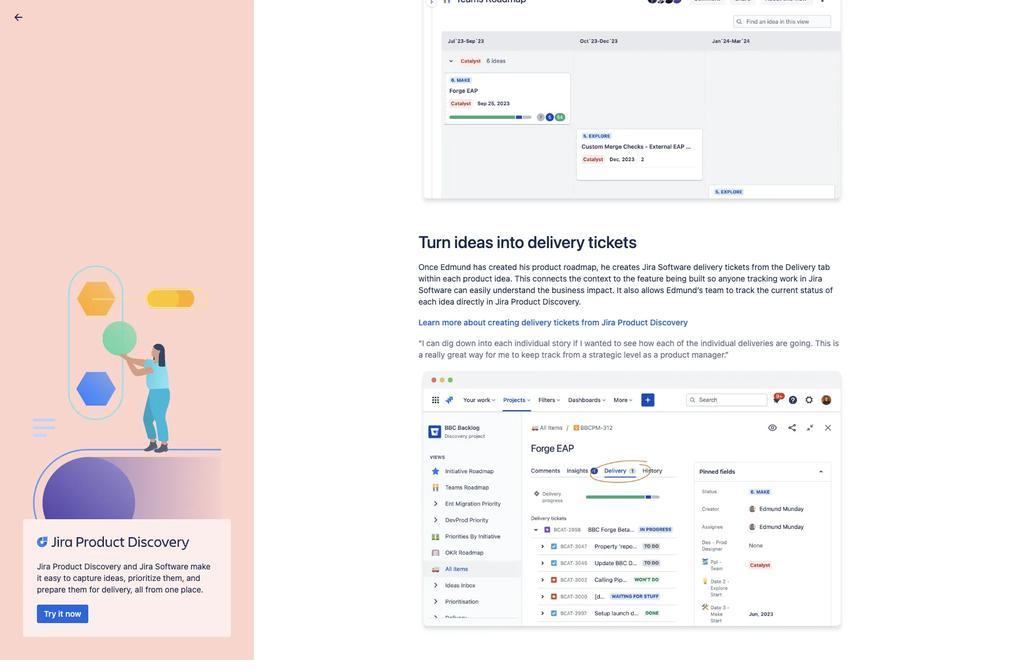 Task type: describe. For each thing, give the bounding box(es) containing it.
within 8h button
[[821, 147, 855, 159]]

manage list link
[[17, 387, 75, 406]]

email inside the easiest way for your customer's to request help is by sending an email request to your service project. when emails get sent to your project, they land in your queue as a request (just like this one).
[[422, 182, 441, 192]]

Search field
[[791, 7, 907, 25]]

0 vertical spatial slack
[[45, 281, 65, 291]]

Reply to customer - Main content area, start typing to enter text. text field
[[205, 570, 649, 583]]

me
[[58, 279, 69, 289]]

approver
[[963, 434, 993, 443]]

portal
[[240, 151, 259, 160]]

customers
[[167, 261, 206, 270]]

way
[[211, 182, 226, 192]]

touch
[[493, 435, 514, 445]]

labels
[[711, 401, 733, 410]]

add image, video, or file image
[[426, 530, 440, 544]]

profile image of ben nelson image
[[158, 497, 177, 515]]

oldest first
[[609, 390, 651, 400]]

(just
[[351, 196, 368, 206]]

example
[[188, 136, 221, 146]]

edit
[[183, 466, 197, 476]]

request left help
[[312, 182, 340, 192]]

demo for demo service project's
[[235, 247, 258, 257]]

just
[[306, 435, 319, 445]]

within inside the time to resolution within 16h
[[808, 180, 830, 190]]

cancel button
[[220, 616, 260, 635]]

slas
[[711, 105, 731, 115]]

link issue image
[[251, 96, 265, 110]]

approvers,
[[828, 434, 863, 443]]

to inside ) to see how it looks for your customers and agents.
[[528, 247, 535, 257]]

23
[[732, 172, 743, 182]]

more atlassian products
[[45, 315, 135, 324]]

manage for manage list
[[24, 391, 55, 401]]

manage list
[[24, 391, 68, 401]]

manage for manage queues
[[30, 334, 60, 344]]

in left their on the bottom left
[[273, 449, 279, 459]]

canned
[[575, 532, 604, 542]]

hide details button
[[601, 132, 660, 151]]

email inside but wait, the conversation is only just getting started. for your customers, getting in touch is as easy as responding to the notification they receive in their email inbox.
[[300, 449, 320, 459]]

project.
[[530, 182, 559, 192]]

request for request type
[[711, 350, 738, 359]]

responses
[[606, 532, 646, 542]]

desk@nelsonb.atlassian.net
[[417, 247, 520, 257]]

1 vertical spatial service
[[260, 247, 289, 257]]

in left portal
[[232, 151, 238, 160]]

request right an
[[443, 182, 472, 192]]

for inside the easiest way for your customer's to request help is by sending an email request to your service project. when emails get sent to your project, they land in your queue as a request (just like this one).
[[228, 182, 238, 192]]

view
[[188, 151, 203, 160]]

the easiest way for your customer's to request help is by sending an email request to your service project. when emails get sent to your project, they land in your queue as a request (just like this one).
[[167, 182, 652, 206]]

link image
[[409, 530, 423, 544]]

project's
[[291, 247, 326, 257]]

request participants, approvers, organizations, time tracking, approver group
[[756, 434, 1011, 443]]

emailed request
[[830, 349, 890, 359]]

atlassian inside the slack integrate slack with your atlassian products
[[122, 293, 149, 301]]

delete
[[207, 466, 231, 476]]

assigned to me
[[12, 279, 69, 289]]

internal
[[202, 499, 231, 509]]

time for time to first response within 8h
[[821, 136, 839, 146]]

responding
[[565, 435, 607, 445]]

0 horizontal spatial is
[[280, 435, 286, 445]]

when
[[561, 182, 582, 192]]

demo for demo basics pretend to be a customer
[[835, 620, 855, 629]]

for
[[380, 435, 393, 445]]

time to resolution within 16h
[[808, 169, 875, 190]]

you're in a company-managed project
[[7, 638, 131, 646]]

sent
[[624, 182, 640, 192]]

project
[[108, 638, 131, 646]]

within 16h button
[[808, 180, 846, 191]]

1 getting from the left
[[321, 435, 348, 445]]

show:
[[157, 390, 180, 400]]

is inside the easiest way for your customer's to request help is by sending an email request to your service project. when emails get sent to your project, they land in your queue as a request (just like this one).
[[360, 182, 366, 192]]

slas element
[[703, 96, 999, 124]]

2 getting from the left
[[456, 435, 483, 445]]

customers,
[[413, 435, 454, 445]]

tracking,
[[932, 434, 961, 443]]

organizations,
[[865, 434, 913, 443]]

basics
[[857, 620, 879, 629]]

first inside time to first response within 8h
[[851, 136, 866, 146]]

in left touch
[[485, 435, 491, 445]]

demo basics pretend to be a customer
[[835, 620, 930, 640]]

your company's teamwork directory button
[[17, 250, 201, 277]]

2 horizontal spatial as
[[554, 435, 563, 445]]

it
[[570, 247, 574, 257]]

with
[[92, 293, 105, 301]]

queues
[[62, 334, 89, 344]]

issues
[[58, 302, 81, 312]]

first inside oldest first button
[[636, 390, 651, 400]]

group containing manage queues
[[5, 324, 134, 378]]

mention image
[[442, 530, 456, 544]]

response
[[868, 136, 902, 146]]

request type
[[711, 350, 756, 359]]

01:29
[[745, 172, 767, 182]]

help
[[342, 182, 358, 192]]

get
[[610, 182, 622, 192]]

company's
[[61, 266, 93, 273]]

their
[[282, 449, 298, 459]]

example customer
[[188, 136, 261, 146]]

newest first image
[[654, 391, 663, 400]]

a inside demo basics pretend to be a customer
[[888, 630, 892, 640]]

unassigned
[[12, 302, 55, 312]]

table image
[[475, 530, 489, 544]]

feedback
[[49, 358, 83, 367]]

desk@nelsonb.atlassian.net link
[[417, 247, 520, 257]]

emoji image
[[459, 530, 472, 544]]

your company's teamwork directory
[[45, 266, 154, 273]]

details
[[627, 136, 653, 146]]

oct 23 01:29 pm
[[716, 172, 781, 182]]

demo-desk link
[[809, 400, 856, 411]]

this
[[384, 196, 398, 206]]

land
[[234, 196, 250, 206]]

delete button
[[207, 466, 231, 477]]

request inside view request in portal link
[[205, 151, 230, 160]]

how
[[552, 247, 568, 257]]

give feedback
[[30, 358, 83, 367]]



Task type: locate. For each thing, give the bounding box(es) containing it.
0 horizontal spatial service
[[260, 247, 289, 257]]

1 the from the left
[[217, 435, 229, 445]]

for right way
[[228, 182, 238, 192]]

time inside time to first response within 8h
[[821, 136, 839, 146]]

time inside the time to resolution within 16h
[[808, 169, 826, 178]]

details
[[711, 271, 738, 281]]

1 horizontal spatial is
[[360, 182, 366, 192]]

code snippet image
[[491, 530, 505, 544]]

primary element
[[7, 0, 791, 32]]

participants,
[[785, 434, 826, 443]]

one).
[[400, 196, 419, 206]]

1 horizontal spatial for
[[598, 247, 608, 257]]

demo inside demo basics pretend to be a customer
[[835, 620, 855, 629]]

canned responses
[[575, 532, 646, 542]]

tab
[[255, 494, 334, 514]]

time left tracking,
[[914, 434, 931, 443]]

your right looks
[[610, 247, 627, 257]]

to inside time to first response within 8h
[[841, 136, 849, 146]]

a inside the easiest way for your customer's to request help is by sending an email request to your service project. when emails get sent to your project, they land in your queue as a request (just like this one).
[[315, 196, 319, 206]]

0 vertical spatial first
[[851, 136, 866, 146]]

1 vertical spatial products
[[102, 315, 135, 324]]

see
[[537, 247, 550, 257]]

is left only
[[280, 435, 286, 445]]

1 horizontal spatial customer
[[894, 630, 930, 640]]

1 horizontal spatial slack
[[74, 293, 91, 301]]

1 horizontal spatial demo
[[835, 620, 855, 629]]

add
[[185, 499, 200, 509]]

0 horizontal spatial getting
[[321, 435, 348, 445]]

in right land
[[252, 196, 258, 206]]

easy
[[535, 435, 552, 445]]

clockicon image
[[781, 168, 800, 187]]

your up 6
[[107, 293, 120, 301]]

search image
[[796, 11, 805, 21]]

appswitcher icon image
[[10, 9, 24, 23]]

2 horizontal spatial is
[[517, 435, 522, 445]]

a right the queue
[[315, 196, 319, 206]]

list
[[57, 391, 68, 401]]

1 horizontal spatial the
[[618, 435, 630, 445]]

1 vertical spatial they
[[226, 449, 242, 459]]

0 horizontal spatial request
[[711, 350, 738, 359]]

desk
[[836, 400, 854, 410]]

manage inside manage list link
[[24, 391, 55, 401]]

0 horizontal spatial a
[[38, 638, 41, 646]]

demo-desk
[[811, 400, 854, 410]]

add internal note tab list
[[180, 494, 674, 514]]

0 vertical spatial email
[[280, 71, 312, 87]]

for
[[228, 182, 238, 192], [598, 247, 608, 257]]

note
[[233, 499, 250, 509]]

1 vertical spatial request
[[756, 434, 783, 443]]

they up delete on the left bottom of the page
[[226, 449, 242, 459]]

1 horizontal spatial request
[[756, 434, 783, 443]]

edit button
[[183, 466, 197, 477]]

customer up the link issue icon
[[220, 71, 277, 87]]

products inside the slack integrate slack with your atlassian products
[[151, 293, 178, 301]]

1 horizontal spatial as
[[525, 435, 533, 445]]

1 horizontal spatial getting
[[456, 435, 483, 445]]

1 vertical spatial for
[[598, 247, 608, 257]]

banner
[[0, 0, 1011, 32]]

time
[[821, 136, 839, 146], [808, 169, 826, 178], [914, 434, 931, 443]]

managed
[[76, 638, 106, 646]]

be
[[876, 630, 886, 640]]

manage left list
[[24, 391, 55, 401]]

your inside but wait, the conversation is only just getting started. for your customers, getting in touch is as easy as responding to the notification they receive in their email inbox.
[[395, 435, 411, 445]]

they inside the easiest way for your customer's to request help is by sending an email request to your service project. when emails get sent to your project, they land in your queue as a request (just like this one).
[[216, 196, 232, 206]]

unassigned issues
[[12, 302, 81, 312]]

looks
[[577, 247, 596, 257]]

) to see how it looks for your customers and agents.
[[167, 247, 629, 270]]

email right an
[[422, 182, 441, 192]]

0 vertical spatial manage
[[30, 334, 60, 344]]

they inside but wait, the conversation is only just getting started. for your customers, getting in touch is as easy as responding to the notification they receive in their email inbox.
[[226, 449, 242, 459]]

hide
[[608, 136, 625, 146]]

)
[[522, 247, 525, 257]]

time for time to resolution within 16h
[[808, 169, 826, 178]]

1 vertical spatial manage
[[24, 391, 55, 401]]

cancel
[[227, 620, 253, 630]]

0 vertical spatial atlassian
[[122, 293, 149, 301]]

manage
[[30, 334, 60, 344], [24, 391, 55, 401]]

0 horizontal spatial first
[[636, 390, 651, 400]]

0 horizontal spatial as
[[304, 196, 312, 206]]

group
[[995, 434, 1011, 443]]

pm
[[769, 172, 781, 182]]

to inside demo basics pretend to be a customer
[[867, 630, 874, 640]]

0 vertical spatial service
[[502, 182, 528, 192]]

more atlassian products link
[[17, 306, 230, 333]]

request
[[205, 151, 230, 160], [312, 182, 340, 192], [443, 182, 472, 192], [321, 196, 349, 206], [861, 349, 890, 359]]

2 vertical spatial email
[[300, 449, 320, 459]]

atlassian down issues
[[66, 315, 100, 324]]

oct
[[716, 172, 730, 182]]

request left type
[[711, 350, 738, 359]]

in right you're
[[30, 638, 36, 646]]

first
[[851, 136, 866, 146], [636, 390, 651, 400]]

customer right be
[[894, 630, 930, 640]]

0 horizontal spatial customer
[[220, 71, 277, 87]]

as right the queue
[[304, 196, 312, 206]]

add internal note
[[185, 499, 250, 509]]

1 vertical spatial email
[[422, 182, 441, 192]]

your inside the slack integrate slack with your atlassian products
[[107, 293, 120, 301]]

0 vertical spatial customer
[[220, 71, 277, 87]]

0 vertical spatial products
[[151, 293, 178, 301]]

but wait, the conversation is only just getting started. for your customers, getting in touch is as easy as responding to the notification they receive in their email inbox.
[[183, 435, 632, 459]]

0 horizontal spatial atlassian
[[66, 315, 100, 324]]

manage inside manage queues button
[[30, 334, 60, 344]]

first left newest first image
[[636, 390, 651, 400]]

view request in portal link
[[188, 151, 259, 161]]

in inside the easiest way for your customer's to request help is by sending an email request to your service project. when emails get sent to your project, they land in your queue as a request (just like this one).
[[252, 196, 258, 206]]

1
[[120, 280, 124, 289]]

demo up pretend
[[835, 620, 855, 629]]

easiest
[[183, 182, 209, 192]]

the right responding
[[618, 435, 630, 445]]

1 horizontal spatial a
[[315, 196, 319, 206]]

manage down more
[[30, 334, 60, 344]]

a right be
[[888, 630, 892, 640]]

0 vertical spatial they
[[216, 196, 232, 206]]

your up land
[[240, 182, 257, 192]]

0 vertical spatial time
[[821, 136, 839, 146]]

1 vertical spatial slack
[[74, 293, 91, 301]]

getting left touch
[[456, 435, 483, 445]]

products down 6
[[102, 315, 135, 324]]

resolution
[[838, 169, 875, 178]]

service left "project's"
[[260, 247, 289, 257]]

company-
[[43, 638, 76, 646]]

0 horizontal spatial the
[[217, 435, 229, 445]]

atlassian up 6
[[122, 293, 149, 301]]

medium
[[830, 375, 860, 385]]

oldest
[[609, 390, 634, 400]]

manage queues button
[[5, 328, 134, 351]]

menu bar
[[184, 389, 393, 403]]

slack
[[45, 281, 65, 291], [74, 293, 91, 301]]

automation
[[711, 466, 756, 475]]

time up within 16h button
[[808, 169, 826, 178]]

activity
[[157, 374, 186, 384]]

slack up integrate
[[45, 281, 65, 291]]

email left requests
[[280, 71, 312, 87]]

is
[[360, 182, 366, 192], [280, 435, 286, 445], [517, 435, 522, 445]]

atlassian
[[122, 293, 149, 301], [66, 315, 100, 324]]

your down the the on the top left of the page
[[167, 196, 183, 206]]

conversation
[[231, 435, 278, 445]]

within left 8h
[[821, 148, 843, 158]]

0 vertical spatial for
[[228, 182, 238, 192]]

within inside time to first response within 8h
[[821, 148, 843, 158]]

first up 8h
[[851, 136, 866, 146]]

products down "directory"
[[151, 293, 178, 301]]

customer
[[220, 71, 277, 87], [894, 630, 930, 640]]

assigned
[[12, 279, 46, 289]]

customer inside demo basics pretend to be a customer
[[894, 630, 930, 640]]

0 horizontal spatial products
[[102, 315, 135, 324]]

show image
[[639, 321, 658, 340]]

1 horizontal spatial first
[[851, 136, 866, 146]]

1 vertical spatial demo
[[835, 620, 855, 629]]

for right looks
[[598, 247, 608, 257]]

give feedback button
[[5, 351, 134, 375]]

the right the wait,
[[217, 435, 229, 445]]

only
[[288, 435, 304, 445]]

customer
[[223, 136, 261, 146]]

as inside the easiest way for your customer's to request help is by sending an email request to your service project. when emails get sent to your project, they land in your queue as a request (just like this one).
[[304, 196, 312, 206]]

1 vertical spatial customer
[[894, 630, 930, 640]]

1 vertical spatial atlassian
[[66, 315, 100, 324]]

service left "project."
[[502, 182, 528, 192]]

queue
[[279, 196, 302, 206]]

pretend
[[835, 630, 864, 640]]

1 vertical spatial within
[[808, 180, 830, 190]]

editor toolbar toolbar
[[197, 528, 664, 547]]

request right emailed
[[861, 349, 890, 359]]

manage queues
[[30, 334, 89, 344]]

request left participants,
[[756, 434, 783, 443]]

1 vertical spatial first
[[636, 390, 651, 400]]

your right for
[[395, 435, 411, 445]]

1 horizontal spatial atlassian
[[122, 293, 149, 301]]

1 horizontal spatial service
[[502, 182, 528, 192]]

1 horizontal spatial products
[[151, 293, 178, 301]]

as right easy
[[554, 435, 563, 445]]

your inside ) to see how it looks for your customers and agents.
[[610, 247, 627, 257]]

demo up agents.
[[235, 247, 258, 257]]

your left "project."
[[483, 182, 499, 192]]

request
[[711, 350, 738, 359], [756, 434, 783, 443]]

they down way
[[216, 196, 232, 206]]

oldest first button
[[602, 389, 670, 403]]

emailed
[[830, 349, 859, 359]]

close drawer image
[[12, 10, 25, 24]]

0 horizontal spatial for
[[228, 182, 238, 192]]

to
[[841, 136, 849, 146], [828, 169, 836, 178], [302, 182, 310, 192], [474, 182, 481, 192], [642, 182, 650, 192], [528, 247, 535, 257], [48, 279, 56, 289], [609, 435, 616, 445], [867, 630, 874, 640]]

0 vertical spatial within
[[821, 148, 843, 158]]

request down 'example customer'
[[205, 151, 230, 160]]

for inside ) to see how it looks for your customers and agents.
[[598, 247, 608, 257]]

agents.
[[224, 261, 251, 270]]

requests
[[315, 71, 367, 87]]

group
[[5, 324, 134, 378]]

receive
[[244, 449, 271, 459]]

to inside the time to resolution within 16h
[[828, 169, 836, 178]]

inbox.
[[322, 449, 344, 459]]

time up the within 8h "button"
[[821, 136, 839, 146]]

they
[[216, 196, 232, 206], [226, 449, 242, 459]]

email down just
[[300, 449, 320, 459]]

0 vertical spatial request
[[711, 350, 738, 359]]

getting up the inbox. in the bottom of the page
[[321, 435, 348, 445]]

2 the from the left
[[618, 435, 630, 445]]

info panel image
[[508, 530, 522, 544]]

notification
[[183, 449, 224, 459]]

time to first response within 8h
[[821, 136, 902, 158]]

priority
[[711, 375, 735, 384]]

service inside the easiest way for your customer's to request help is by sending an email request to your service project. when emails get sent to your project, they land in your queue as a request (just like this one).
[[502, 182, 528, 192]]

your down customer's at the left top of the page
[[260, 196, 277, 206]]

service
[[502, 182, 528, 192], [260, 247, 289, 257]]

request for request participants, approvers, organizations, time tracking, approver group
[[756, 434, 783, 443]]

and
[[208, 261, 222, 270]]

is left by
[[360, 182, 366, 192]]

2 vertical spatial time
[[914, 434, 931, 443]]

2 horizontal spatial a
[[888, 630, 892, 640]]

dialog
[[0, 0, 1011, 661]]

capturing
[[157, 71, 217, 87]]

within left "16h"
[[808, 180, 830, 190]]

slack up issues
[[74, 293, 91, 301]]

1 vertical spatial time
[[808, 169, 826, 178]]

more
[[45, 315, 64, 324]]

to inside but wait, the conversation is only just getting started. for your customers, getting in touch is as easy as responding to the notification they receive in their email inbox.
[[609, 435, 616, 445]]

0 vertical spatial demo
[[235, 247, 258, 257]]

0 horizontal spatial slack
[[45, 281, 65, 291]]

request down help
[[321, 196, 349, 206]]

within
[[821, 148, 843, 158], [808, 180, 830, 190]]

a left company-
[[38, 638, 41, 646]]

canned responses button
[[552, 528, 653, 547]]

0 horizontal spatial demo
[[235, 247, 258, 257]]

demo service project's
[[235, 247, 326, 257]]

is right touch
[[517, 435, 522, 445]]

as left easy
[[525, 435, 533, 445]]



Task type: vqa. For each thing, say whether or not it's contained in the screenshot.
bottommost "Created"
no



